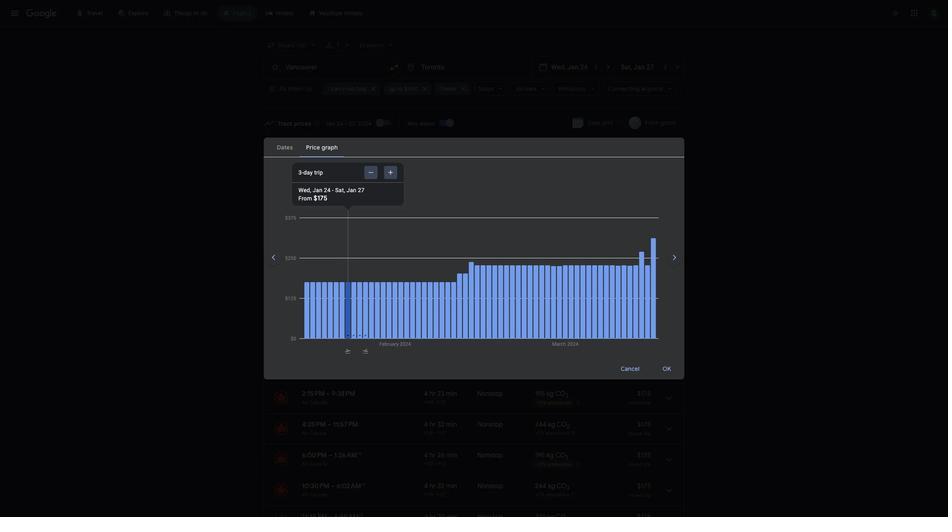 Task type: vqa. For each thing, say whether or not it's contained in the screenshot.
Actions for McDonald's region
no



Task type: describe. For each thing, give the bounding box(es) containing it.
sort by:
[[650, 154, 671, 162]]

36
[[437, 269, 445, 277]]

yyz for 2:52 pm
[[437, 310, 446, 315]]

learn more about ranking image
[[358, 155, 365, 162]]

up
[[389, 85, 396, 92]]

Departure time: 4:25 PM. text field
[[302, 421, 326, 429]]

passenger
[[577, 156, 602, 161]]

total duration 4 hr 23 min. element
[[424, 390, 477, 399]]

best
[[264, 143, 281, 153]]

all filters (3) button
[[264, 82, 319, 95]]

1 175 us dollars text field from the top
[[637, 238, 651, 246]]

– inside 4 hr 36 min yvr – yyz
[[434, 279, 437, 285]]

optional
[[480, 156, 499, 161]]

min for 2:52 pm
[[446, 300, 457, 308]]

air for 2:15 pm
[[302, 400, 308, 405]]

+ for 4 hr 32 min
[[361, 482, 363, 487]]

2024
[[358, 120, 372, 127]]

co for 7:20 am
[[556, 300, 566, 308]]

27
[[358, 187, 364, 193]]

airlines button
[[511, 82, 551, 95]]

flights for best departing flights
[[322, 143, 346, 153]]

- for 4 hr 36 min
[[535, 279, 537, 285]]

Arrival time: 1:32 PM. text field
[[334, 177, 357, 185]]

244 for 11:57 pm
[[535, 421, 546, 429]]

yvr for 1:26 am
[[424, 461, 434, 467]]

carry-
[[331, 85, 348, 92]]

8:30 am
[[302, 207, 327, 216]]

195 kg co 2 for 4 hr 26 min
[[535, 451, 568, 461]]

10:30 pm
[[302, 482, 329, 490]]

trip inside $208 round trip
[[643, 279, 651, 285]]

scroll forward image
[[665, 248, 684, 267]]

nonstop flight. element for 11:57 pm
[[477, 421, 503, 430]]

$930
[[404, 85, 418, 92]]

leaves vancouver international airport at 11:35 pm on wednesday, january 24 and arrives at toronto pearson international airport at 6:55 am on thursday, january 25. element
[[302, 513, 363, 517]]

– inside 4:25 pm – 11:57 pm air canada
[[327, 421, 331, 429]]

jan inside find the best price region
[[325, 120, 335, 127]]

1 carry-on bag button
[[322, 82, 380, 95]]

243 US dollars text field
[[636, 300, 651, 308]]

price
[[645, 119, 659, 127]]

$175 up $175 text field on the bottom of page
[[637, 421, 651, 429]]

track prices
[[278, 120, 311, 127]]

airports
[[641, 85, 663, 92]]

$175 round trip for 1:26 am
[[629, 451, 651, 467]]

5 round from the top
[[629, 369, 642, 375]]

4 for 9:38 pm
[[424, 390, 428, 398]]

include
[[386, 156, 403, 161]]

- for 4 hr 23 min
[[535, 400, 537, 406]]

6:00 am – 1:32 pm air canada
[[302, 177, 357, 192]]

round for 243 us dollars text field in the bottom of the page
[[629, 310, 642, 316]]

nonstop flight. element for 6:02 am
[[477, 482, 503, 492]]

$175 down cancel
[[637, 390, 651, 398]]

nonstop flight. element for 9:38 pm
[[477, 390, 503, 399]]

- for 4 hr 26 min
[[535, 462, 537, 468]]

1 175 us dollars text field from the top
[[637, 359, 651, 367]]

yvr for 9:38 pm
[[424, 400, 434, 405]]

Arrival time: 2:52 PM. text field
[[334, 300, 357, 308]]

emissions
[[559, 85, 586, 92]]

canada for 6:00 am
[[310, 186, 327, 192]]

2 175 us dollars text field from the top
[[637, 390, 651, 398]]

$175 round trip for 9:38 pm
[[629, 390, 651, 406]]

+7% for 11:57 pm
[[535, 431, 545, 436]]

total duration 4 hr 32 min. element for 2:52 pm
[[424, 300, 477, 309]]

nonstop flight. element for 2:52 pm
[[477, 300, 503, 309]]

8:30 am – 4:00 pm air canada
[[302, 207, 359, 223]]

connecting
[[608, 85, 640, 92]]

leaves vancouver international airport at 8:30 am on wednesday, january 24 and arrives at toronto pearson international airport at 4:00 pm on wednesday, january 24. element
[[302, 207, 359, 216]]

other
[[264, 337, 287, 347]]

Departure text field
[[551, 56, 589, 78]]

2:52 pm
[[334, 300, 357, 308]]

1 yvr from the top
[[424, 217, 434, 223]]

- inside wed, jan 24 - sat, jan 27 from $175
[[332, 187, 334, 193]]

leaves vancouver international airport at 6:00 am on wednesday, january 24 and arrives at toronto pearson international airport at 1:32 pm on wednesday, january 24. element
[[302, 177, 357, 185]]

3 175 us dollars text field from the top
[[637, 513, 651, 517]]

195 for 4 hr 26 min
[[535, 451, 545, 460]]

23
[[437, 390, 444, 398]]

175 US dollars text field
[[637, 451, 651, 460]]

17%
[[537, 279, 546, 285]]

11:57 pm
[[333, 421, 358, 429]]

cancel button
[[611, 359, 649, 379]]

yyz for 1:26 am
[[437, 461, 446, 467]]

– inside 6:00 pm – 1:26 am + 1
[[328, 451, 332, 460]]

leaves vancouver international airport at 4:25 pm on wednesday, january 24 and arrives at toronto pearson international airport at 11:57 pm on wednesday, january 24. element
[[302, 421, 358, 429]]

Return text field
[[621, 56, 658, 78]]

2:15 pm
[[302, 390, 324, 398]]

1 carry-on bag
[[327, 85, 367, 92]]

nonstop for 11:57 pm
[[477, 421, 503, 429]]

ranked based on price and convenience
[[264, 156, 356, 161]]

dates
[[419, 120, 435, 127]]

26
[[437, 451, 445, 460]]

none search field containing all filters (3)
[[264, 38, 723, 109]]

on for based
[[297, 156, 303, 161]]

208 US dollars text field
[[636, 269, 651, 277]]

32 for 2:52 pm
[[437, 300, 444, 308]]

by:
[[663, 154, 671, 162]]

2 horizontal spatial +
[[438, 156, 441, 161]]

avg emissions
[[535, 310, 569, 316]]

prices include required taxes + fees for 1 adult. optional charges and bag fees may apply. passenger assistance
[[370, 156, 628, 161]]

kg for 7:20 am
[[547, 300, 555, 308]]

2 inside '2 avg emissions'
[[566, 210, 569, 217]]

hr for 9:38 pm
[[430, 390, 436, 398]]

canada for 4:25 pm
[[310, 430, 327, 436]]

date
[[588, 119, 601, 127]]

up to $930 button
[[384, 82, 432, 95]]

7 nonstop flight. element from the top
[[477, 513, 503, 517]]

any
[[407, 120, 418, 127]]

ok
[[663, 365, 671, 372]]

air for 8:30 am
[[302, 217, 308, 223]]

prices
[[370, 156, 385, 161]]

round for 3rd 175 us dollars text field from the bottom of the main content containing best departing flights
[[629, 249, 642, 254]]

-15% emissions for 4 hr 26 min
[[535, 462, 571, 468]]

trip inside $243 round trip
[[643, 310, 651, 316]]

round trip
[[629, 218, 651, 223]]

date grid
[[588, 119, 613, 127]]

bag inside "popup button"
[[356, 85, 367, 92]]

(3)
[[305, 85, 312, 92]]

price graph
[[645, 119, 676, 127]]

filters
[[287, 85, 303, 92]]

$175 round trip for 11:57 pm
[[629, 421, 651, 437]]

1:26 am
[[334, 451, 357, 460]]

Departure time: 2:15 PM. text field
[[302, 390, 324, 398]]

2 for 1:26 am
[[565, 454, 568, 461]]

avg inside '2 avg emissions'
[[535, 217, 544, 223]]

adult.
[[466, 156, 479, 161]]

total duration 4 hr 32 min. element for 11:57 pm
[[424, 421, 477, 430]]

$243 round trip
[[629, 300, 651, 316]]

leaves vancouver international airport at 7:20 am on wednesday, january 24 and arrives at toronto pearson international airport at 2:52 pm on wednesday, january 24. element
[[302, 300, 357, 308]]

4 hr 32 min yvr – yyz for 2:52 pm
[[424, 300, 457, 315]]

other departing flights
[[264, 337, 352, 347]]

kg for 2:15 pm
[[547, 390, 554, 398]]

$208 round trip
[[629, 269, 651, 285]]

any dates
[[407, 120, 435, 127]]

4 for 1:26 am
[[424, 451, 428, 460]]

hr for 11:57 pm
[[430, 421, 436, 429]]

airlines inside the 7:20 am – 2:52 pm porter airlines
[[318, 310, 335, 315]]

cancel
[[621, 365, 640, 372]]

hr for 6:02 am
[[430, 482, 436, 490]]

2 avg emissions
[[535, 210, 569, 223]]

195 for 4 hr 23 min
[[535, 390, 545, 398]]

convenience
[[327, 156, 356, 161]]

6:00 am
[[302, 177, 327, 185]]

4 hr 32 min yvr – yyz for 11:57 pm
[[424, 421, 457, 436]]

4 for 11:57 pm
[[424, 421, 428, 429]]

– inside 4 hr 23 min yvr – yyz
[[434, 400, 437, 405]]

air for 6:00 am
[[302, 186, 308, 192]]

3 32 from the top
[[437, 482, 444, 490]]

bag inside main content
[[530, 156, 539, 161]]

Arrival time: 11:57 PM. text field
[[333, 421, 358, 429]]

all filters (3)
[[279, 85, 312, 92]]

may
[[551, 156, 561, 161]]

4:36 pm
[[334, 269, 358, 277]]

grid
[[602, 119, 613, 127]]

times button
[[435, 82, 470, 95]]

Arrival time: 4:00 PM. text field
[[334, 207, 359, 216]]

airlines inside airlines popup button
[[516, 85, 537, 92]]

required
[[404, 156, 423, 161]]

from
[[298, 195, 312, 202]]

244 kg co 2 for 11:57 pm
[[535, 421, 570, 430]]

1 $175 round trip from the top
[[629, 238, 651, 254]]

1 yyz from the top
[[437, 217, 446, 223]]

2 avg from the top
[[535, 310, 544, 316]]

yyz inside 4 hr 36 min yvr – yyz
[[437, 279, 446, 285]]

– inside 8:30 am – 4:00 pm air canada
[[328, 207, 332, 216]]

price graph button
[[623, 115, 683, 130]]

4:25 pm – 11:57 pm air canada
[[302, 421, 358, 436]]

emissions button
[[554, 82, 600, 95]]

based
[[282, 156, 296, 161]]

Departure time: 10:30 PM. text field
[[302, 482, 329, 490]]

Arrival time: 4:26 PM. text field
[[334, 238, 358, 246]]

244 for 6:02 am
[[535, 482, 546, 490]]

2 for 6:02 am
[[567, 485, 570, 492]]

$175 round trip for 6:02 am
[[629, 482, 651, 498]]

Arrival time: 9:38 PM. text field
[[332, 390, 355, 398]]

2 $175 round trip from the top
[[629, 359, 651, 375]]

6:00 pm
[[302, 451, 327, 460]]

total duration 4 hr 26 min. element
[[424, 451, 477, 461]]

nonstop for 6:02 am
[[477, 482, 503, 490]]

learn more about tracked prices image
[[313, 120, 320, 127]]



Task type: locate. For each thing, give the bounding box(es) containing it.
ranked
[[264, 156, 281, 161]]

2 244 from the top
[[535, 482, 546, 490]]

2 for 11:57 pm
[[567, 423, 570, 430]]

2 inside 190 kg co 2
[[566, 272, 569, 279]]

2 +7% from the top
[[535, 492, 545, 498]]

2 vertical spatial +
[[361, 482, 363, 487]]

1 vertical spatial on
[[297, 156, 303, 161]]

2 air canada from the top
[[302, 492, 327, 498]]

0 vertical spatial 32
[[437, 300, 444, 308]]

1 canada from the top
[[310, 186, 327, 192]]

nonstop flight. element for 1:26 am
[[477, 451, 503, 461]]

4 air from the top
[[302, 430, 308, 436]]

7:20 am – 2:52 pm porter airlines
[[302, 300, 357, 315]]

departing for other
[[288, 337, 326, 347]]

hr down 4 hr 36 min yvr – yyz
[[430, 300, 436, 308]]

3 4 from the top
[[424, 390, 428, 398]]

hr inside 4 hr 23 min yvr – yyz
[[430, 390, 436, 398]]

4 for 2:52 pm
[[424, 300, 428, 308]]

4 round from the top
[[629, 310, 642, 316]]

bag
[[356, 85, 367, 92], [530, 156, 539, 161]]

$243
[[636, 300, 651, 308]]

canada down 2:15 pm text field
[[310, 400, 327, 405]]

$175 round trip down $175 text field on the bottom of page
[[629, 482, 651, 498]]

– inside 10:30 pm – 6:02 am + 1
[[331, 482, 335, 490]]

0 vertical spatial +
[[438, 156, 441, 161]]

min inside 4 hr 23 min yvr – yyz
[[446, 390, 457, 398]]

air canada for 6:00 pm
[[302, 461, 327, 467]]

canada inside 8:30 am – 4:00 pm air canada
[[310, 217, 327, 223]]

total duration 4 hr 32 min. element down 4 hr 36 min yvr – yyz
[[424, 300, 477, 309]]

1 vertical spatial +7% emissions
[[535, 492, 569, 498]]

-
[[332, 187, 334, 193], [535, 279, 537, 285], [535, 400, 537, 406], [535, 462, 537, 468]]

4 left "23"
[[424, 390, 428, 398]]

0 vertical spatial bag
[[356, 85, 367, 92]]

and right the 'charges'
[[520, 156, 529, 161]]

4 hr 23 min yvr – yyz
[[424, 390, 457, 405]]

1 horizontal spatial bag
[[530, 156, 539, 161]]

canada for 8:30 am
[[310, 217, 327, 223]]

2 round from the top
[[629, 249, 642, 254]]

hr down 4 hr 23 min yvr – yyz
[[430, 421, 436, 429]]

7 round from the top
[[629, 431, 642, 437]]

yvr – yyz
[[424, 217, 446, 223]]

total duration 4 hr 32 min. element up "total duration 4 hr 20 min." element in the bottom of the page
[[424, 482, 477, 492]]

1 total duration 4 hr 32 min. element from the top
[[424, 300, 477, 309]]

total duration 4 hr 32 min. element
[[424, 300, 477, 309], [424, 421, 477, 430], [424, 482, 477, 492]]

yvr inside 4 hr 36 min yvr – yyz
[[424, 279, 434, 285]]

2 195 from the top
[[535, 451, 545, 460]]

175 US dollars text field
[[637, 238, 651, 246], [637, 421, 651, 429], [637, 513, 651, 517]]

4
[[424, 269, 428, 277], [424, 300, 428, 308], [424, 390, 428, 398], [424, 421, 428, 429], [424, 451, 428, 460], [424, 482, 428, 490]]

nonstop for 1:26 am
[[477, 451, 503, 460]]

best departing flights
[[264, 143, 346, 153]]

$175 up $175 text box
[[637, 451, 651, 460]]

2 175 us dollars text field from the top
[[637, 421, 651, 429]]

4 yyz from the top
[[437, 400, 446, 405]]

4 hr 32 min yvr – yyz down 4 hr 36 min yvr – yyz
[[424, 300, 457, 315]]

on
[[348, 85, 355, 92], [297, 156, 303, 161]]

1 vertical spatial bag
[[530, 156, 539, 161]]

1 horizontal spatial fees
[[540, 156, 550, 161]]

for
[[453, 156, 460, 161]]

244 kg co 2
[[535, 421, 570, 430], [535, 482, 570, 492]]

wed,
[[298, 187, 311, 193]]

hr left 36 at the bottom of the page
[[430, 269, 436, 277]]

1 vertical spatial flights
[[328, 337, 352, 347]]

canada inside 2:15 pm – 9:38 pm air canada
[[310, 400, 327, 405]]

1 vertical spatial 195 kg co 2
[[535, 451, 568, 461]]

32 for 11:57 pm
[[437, 421, 444, 429]]

1 vertical spatial avg
[[535, 310, 544, 316]]

4 inside "4 hr 26 min yvr – yyz"
[[424, 451, 428, 460]]

wed, jan 24 - sat, jan 27 from $175
[[298, 187, 364, 203]]

yyz for 6:02 am
[[437, 492, 446, 498]]

yyz
[[437, 217, 446, 223], [437, 279, 446, 285], [437, 310, 446, 315], [437, 400, 446, 405], [437, 430, 446, 436], [437, 461, 446, 467], [437, 492, 446, 498]]

yvr for 2:52 pm
[[424, 310, 434, 315]]

24 – 27,
[[337, 120, 356, 127]]

round for second 175 us dollars text field from the bottom
[[629, 431, 642, 437]]

5 canada from the top
[[310, 461, 327, 467]]

1 vertical spatial 15%
[[537, 462, 546, 468]]

6 canada from the top
[[310, 492, 327, 498]]

2 32 from the top
[[437, 421, 444, 429]]

taxes
[[424, 156, 437, 161]]

+ inside 10:30 pm – 6:02 am + 1
[[361, 482, 363, 487]]

1 round from the top
[[629, 218, 642, 223]]

$175 down $175 text field on the bottom of page
[[637, 482, 651, 490]]

0 vertical spatial +7% emissions
[[535, 431, 569, 436]]

4 yvr from the top
[[424, 400, 434, 405]]

air up from
[[302, 186, 308, 192]]

kg for 4:36 pm
[[547, 269, 554, 277]]

4:25 pm
[[302, 421, 326, 429]]

2 195 kg co 2 from the top
[[535, 451, 568, 461]]

hr inside "4 hr 26 min yvr – yyz"
[[430, 451, 436, 460]]

2 hr from the top
[[430, 300, 436, 308]]

+7% emissions for 6:02 am
[[535, 492, 569, 498]]

1 -15% emissions from the top
[[535, 400, 571, 406]]

0 horizontal spatial airlines
[[318, 310, 335, 315]]

1 horizontal spatial and
[[520, 156, 529, 161]]

jan right the learn more about tracked prices icon
[[325, 120, 335, 127]]

2 vertical spatial 175 us dollars text field
[[637, 513, 651, 517]]

4 inside 4 hr 36 min yvr – yyz
[[424, 269, 428, 277]]

1 vertical spatial 244
[[535, 482, 546, 490]]

4 hr 32 min yvr – yyz up 26 in the left of the page
[[424, 421, 457, 436]]

4 hr 26 min yvr – yyz
[[424, 451, 457, 467]]

Departure time: 11:35 PM. text field
[[302, 513, 327, 517]]

1 195 kg co 2 from the top
[[535, 390, 568, 399]]

+7% for 6:02 am
[[535, 492, 545, 498]]

stops
[[478, 85, 494, 92]]

3 canada from the top
[[310, 400, 327, 405]]

2 for 2:52 pm
[[566, 302, 569, 309]]

0 horizontal spatial bag
[[356, 85, 367, 92]]

1 vertical spatial -15% emissions
[[535, 462, 571, 468]]

3-day trip
[[298, 169, 323, 176]]

min inside "4 hr 26 min yvr – yyz"
[[446, 451, 457, 460]]

0 vertical spatial flights
[[322, 143, 346, 153]]

min right 26 in the left of the page
[[446, 451, 457, 460]]

air inside 4:25 pm – 11:57 pm air canada
[[302, 430, 308, 436]]

2 yyz from the top
[[437, 279, 446, 285]]

air down 10:30 pm
[[302, 492, 308, 498]]

leaves vancouver international airport at 10:30 pm on wednesday, january 24 and arrives at toronto pearson international airport at 6:02 am on thursday, january 25. element
[[302, 482, 365, 490]]

trip
[[314, 169, 323, 176], [643, 218, 651, 223], [643, 249, 651, 254], [643, 279, 651, 285], [643, 310, 651, 316], [643, 369, 651, 375], [643, 400, 651, 406], [643, 431, 651, 437], [643, 462, 651, 467], [643, 493, 651, 498]]

2 yvr from the top
[[424, 279, 434, 285]]

canada inside 4:25 pm – 11:57 pm air canada
[[310, 430, 327, 436]]

2 and from the left
[[520, 156, 529, 161]]

1 fees from the left
[[442, 156, 452, 161]]

all
[[279, 85, 286, 92]]

2 nonstop flight. element from the top
[[477, 300, 503, 309]]

main content
[[264, 115, 684, 517]]

4 left 36 at the bottom of the page
[[424, 269, 428, 277]]

co for 4:36 pm
[[556, 269, 566, 277]]

4 down 4 hr 36 min yvr – yyz
[[424, 300, 428, 308]]

ok button
[[653, 359, 681, 379]]

1 horizontal spatial +
[[361, 482, 363, 487]]

air inside 2:15 pm – 9:38 pm air canada
[[302, 400, 308, 405]]

$175 round trip down cancel
[[629, 390, 651, 406]]

195 kg co 2
[[535, 390, 568, 399], [535, 451, 568, 461]]

6 $175 round trip from the top
[[629, 482, 651, 498]]

co for 2:15 pm
[[555, 390, 565, 398]]

min inside 4 hr 36 min yvr – yyz
[[446, 269, 457, 277]]

6 nonstop from the top
[[477, 482, 503, 490]]

jan left 24
[[313, 187, 322, 193]]

1 horizontal spatial jan
[[325, 120, 335, 127]]

5 yvr from the top
[[424, 430, 434, 436]]

1 4 hr 32 min yvr – yyz from the top
[[424, 300, 457, 315]]

flights up convenience in the top of the page
[[322, 143, 346, 153]]

total duration 4 hr 32 min. element down 4 hr 23 min yvr – yyz
[[424, 421, 477, 430]]

9:38 pm
[[332, 390, 355, 398]]

1 horizontal spatial on
[[348, 85, 355, 92]]

air canada down departure time: 6:00 pm. text field on the left bottom
[[302, 461, 327, 467]]

co inside 190 kg co 2
[[556, 269, 566, 277]]

departing
[[283, 143, 320, 153], [288, 337, 326, 347]]

porter
[[302, 310, 316, 315]]

7 yyz from the top
[[437, 492, 446, 498]]

1 inside popup button
[[337, 42, 340, 48]]

1 +7% from the top
[[535, 431, 545, 436]]

air canada for 10:30 pm
[[302, 492, 327, 498]]

departing down "porter"
[[288, 337, 326, 347]]

1 nonstop from the top
[[477, 269, 503, 277]]

yyz inside 4 hr 23 min yvr – yyz
[[437, 400, 446, 405]]

244 kg co 2 for 6:02 am
[[535, 482, 570, 492]]

229
[[535, 300, 546, 308]]

1 air from the top
[[302, 186, 308, 192]]

3 nonstop from the top
[[477, 390, 503, 398]]

5 yyz from the top
[[437, 430, 446, 436]]

Arrival time: 1:26 AM on  Thursday, January 25. text field
[[334, 451, 361, 460]]

min for 1:26 am
[[446, 451, 457, 460]]

on for carry-
[[348, 85, 355, 92]]

bag fees button
[[530, 156, 550, 161]]

5 hr from the top
[[430, 451, 436, 460]]

3-
[[298, 169, 303, 176]]

2 -15% emissions from the top
[[535, 462, 571, 468]]

canada down 4:25 pm text field
[[310, 430, 327, 436]]

sort by: button
[[647, 151, 684, 166]]

2:15 pm – 9:38 pm air canada
[[302, 390, 355, 405]]

2 vertical spatial total duration 4 hr 32 min. element
[[424, 482, 477, 492]]

1 hr from the top
[[430, 269, 436, 277]]

$175 round trip up $175 text box
[[629, 451, 651, 467]]

0 horizontal spatial and
[[317, 156, 326, 161]]

flights down the 7:20 am – 2:52 pm porter airlines
[[328, 337, 352, 347]]

to
[[397, 85, 403, 92]]

1 32 from the top
[[437, 300, 444, 308]]

on up jan 24 – 27, 2024
[[348, 85, 355, 92]]

flights for other departing flights
[[328, 337, 352, 347]]

total duration 4 hr 36 min. element
[[424, 269, 477, 279]]

10:30 pm – 6:02 am + 1
[[302, 482, 365, 490]]

times
[[440, 85, 456, 92]]

175 us dollars text field down $175 text box
[[637, 513, 651, 517]]

4 down "4 hr 26 min yvr – yyz"
[[424, 482, 428, 490]]

graph
[[660, 119, 676, 127]]

6 4 from the top
[[424, 482, 428, 490]]

1 vertical spatial 175 us dollars text field
[[637, 390, 651, 398]]

4 hr 36 min yvr – yyz
[[424, 269, 457, 285]]

+ inside 6:00 pm – 1:26 am + 1
[[357, 451, 359, 456]]

175 us dollars text field left ok button
[[637, 359, 651, 367]]

on left price
[[297, 156, 303, 161]]

2 vertical spatial 32
[[437, 482, 444, 490]]

fees left may
[[540, 156, 550, 161]]

– inside 6:00 am – 1:32 pm air canada
[[329, 177, 333, 185]]

day
[[303, 169, 313, 176]]

1 nonstop flight. element from the top
[[477, 269, 503, 279]]

find the best price region
[[264, 115, 684, 137]]

6 yvr from the top
[[424, 461, 434, 467]]

1:32 pm
[[334, 177, 357, 185]]

3 yyz from the top
[[437, 310, 446, 315]]

yvr inside 4 hr 23 min yvr – yyz
[[424, 400, 434, 405]]

$175 down round trip
[[637, 238, 651, 246]]

195 kg co 2 for 4 hr 23 min
[[535, 390, 568, 399]]

track
[[278, 120, 293, 127]]

departing for best
[[283, 143, 320, 153]]

apply.
[[562, 156, 576, 161]]

co inside 229 kg co 2
[[556, 300, 566, 308]]

air canada down 10:30 pm
[[302, 492, 327, 498]]

3 total duration 4 hr 32 min. element from the top
[[424, 482, 477, 492]]

hr for 1:26 am
[[430, 451, 436, 460]]

4 inside 4 hr 23 min yvr – yyz
[[424, 390, 428, 398]]

1 inside 6:00 pm – 1:26 am + 1
[[359, 451, 361, 456]]

1 inside 10:30 pm – 6:02 am + 1
[[363, 482, 365, 487]]

190 kg co 2
[[535, 269, 569, 279]]

0 horizontal spatial jan
[[313, 187, 322, 193]]

2 air from the top
[[302, 217, 308, 223]]

3 round from the top
[[629, 279, 642, 285]]

hr left "23"
[[430, 390, 436, 398]]

175 US dollars text field
[[637, 359, 651, 367], [637, 390, 651, 398]]

8 round from the top
[[629, 462, 642, 467]]

yvr inside "4 hr 26 min yvr – yyz"
[[424, 461, 434, 467]]

fees left for
[[442, 156, 452, 161]]

0 vertical spatial air canada
[[302, 461, 327, 467]]

1 vertical spatial airlines
[[318, 310, 335, 315]]

air down departure time: 6:00 pm. text field on the left bottom
[[302, 461, 308, 467]]

co for 4:25 pm
[[557, 421, 567, 429]]

0 vertical spatial 15%
[[537, 400, 546, 406]]

1 inside "popup button"
[[327, 85, 329, 92]]

1 244 from the top
[[535, 421, 546, 429]]

passenger assistance button
[[577, 156, 628, 161]]

6 hr from the top
[[430, 482, 436, 490]]

1 air canada from the top
[[302, 461, 327, 467]]

+ for 4 hr 26 min
[[357, 451, 359, 456]]

2 nonstop from the top
[[477, 300, 503, 308]]

$175 round trip up $175 text field on the bottom of page
[[629, 421, 651, 437]]

None search field
[[264, 38, 723, 109]]

1 vertical spatial +7%
[[535, 492, 545, 498]]

4:36 pm westjet
[[302, 269, 358, 285]]

Departure time: 7:20 AM. text field
[[302, 300, 326, 308]]

3 nonstop flight. element from the top
[[477, 390, 503, 399]]

on inside main content
[[297, 156, 303, 161]]

32 down 4 hr 23 min yvr – yyz
[[437, 421, 444, 429]]

4 hr from the top
[[430, 421, 436, 429]]

0 vertical spatial departing
[[283, 143, 320, 153]]

date grid button
[[567, 115, 620, 130]]

2 +7% emissions from the top
[[535, 492, 569, 498]]

and right price
[[317, 156, 326, 161]]

1 vertical spatial 175 us dollars text field
[[637, 421, 651, 429]]

nonstop for 9:38 pm
[[477, 390, 503, 398]]

2 horizontal spatial jan
[[347, 187, 356, 193]]

round inside $243 round trip
[[629, 310, 642, 316]]

bag right carry-
[[356, 85, 367, 92]]

yyz inside "4 hr 26 min yvr – yyz"
[[437, 461, 446, 467]]

min down 4 hr 23 min yvr – yyz
[[446, 421, 457, 429]]

leaves vancouver international airport at 6:00 pm on wednesday, january 24 and arrives at toronto pearson international airport at 1:26 am on thursday, january 25. element
[[302, 451, 361, 460]]

charges
[[501, 156, 519, 161]]

4 4 from the top
[[424, 421, 428, 429]]

0 vertical spatial on
[[348, 85, 355, 92]]

190
[[535, 269, 546, 277]]

15% for 4 hr 23 min
[[537, 400, 546, 406]]

1 and from the left
[[317, 156, 326, 161]]

2 fees from the left
[[540, 156, 550, 161]]

canada down departure time: 6:00 pm. text field on the left bottom
[[310, 461, 327, 467]]

6 round from the top
[[629, 400, 642, 406]]

hr
[[430, 269, 436, 277], [430, 300, 436, 308], [430, 390, 436, 398], [430, 421, 436, 429], [430, 451, 436, 460], [430, 482, 436, 490]]

kg
[[547, 269, 554, 277], [547, 300, 555, 308], [547, 390, 554, 398], [548, 421, 555, 429], [547, 451, 554, 460], [548, 482, 555, 490]]

canada down '10:30 pm' text field
[[310, 492, 327, 498]]

2 inside 229 kg co 2
[[566, 302, 569, 309]]

hr inside 4 hr 36 min yvr – yyz
[[430, 269, 436, 277]]

Arrival time: 4:36 PM. text field
[[334, 269, 358, 277]]

min
[[446, 269, 457, 277], [446, 300, 457, 308], [446, 390, 457, 398], [446, 421, 457, 429], [446, 451, 457, 460], [446, 482, 457, 490]]

1 244 kg co 2 from the top
[[535, 421, 570, 430]]

min right 36 at the bottom of the page
[[446, 269, 457, 277]]

hr for 2:52 pm
[[430, 300, 436, 308]]

round inside $208 round trip
[[629, 279, 642, 285]]

2 for 9:38 pm
[[565, 392, 568, 399]]

2 244 kg co 2 from the top
[[535, 482, 570, 492]]

yyz for 11:57 pm
[[437, 430, 446, 436]]

0 vertical spatial -15% emissions
[[535, 400, 571, 406]]

-15% emissions
[[535, 400, 571, 406], [535, 462, 571, 468]]

0 horizontal spatial on
[[297, 156, 303, 161]]

0 vertical spatial 244
[[535, 421, 546, 429]]

15%
[[537, 400, 546, 406], [537, 462, 546, 468]]

6:00 pm – 1:26 am + 1
[[302, 451, 361, 460]]

prices
[[294, 120, 311, 127]]

5 $175 round trip from the top
[[629, 451, 651, 467]]

4 for 6:02 am
[[424, 482, 428, 490]]

2 vertical spatial 4 hr 32 min yvr – yyz
[[424, 482, 457, 498]]

round for $175 text field on the bottom of page
[[629, 462, 642, 467]]

air down 4:25 pm text field
[[302, 430, 308, 436]]

total duration 4 hr 20 min. element
[[424, 513, 477, 517]]

nonstop flight. element
[[477, 269, 503, 279], [477, 300, 503, 309], [477, 390, 503, 399], [477, 421, 503, 430], [477, 451, 503, 461], [477, 482, 503, 492], [477, 513, 503, 517]]

1 vertical spatial 244 kg co 2
[[535, 482, 570, 492]]

jan left 27
[[347, 187, 356, 193]]

1 vertical spatial air canada
[[302, 492, 327, 498]]

229 kg co 2
[[535, 300, 569, 309]]

min for 11:57 pm
[[446, 421, 457, 429]]

main content containing best departing flights
[[264, 115, 684, 517]]

1 vertical spatial 32
[[437, 421, 444, 429]]

0 horizontal spatial +
[[357, 451, 359, 456]]

32 down "4 hr 26 min yvr – yyz"
[[437, 482, 444, 490]]

yvr for 11:57 pm
[[424, 430, 434, 436]]

1 +7% emissions from the top
[[535, 431, 569, 436]]

1 vertical spatial +
[[357, 451, 359, 456]]

4:26 pm
[[334, 238, 358, 246]]

3 yvr from the top
[[424, 310, 434, 315]]

0 vertical spatial 4 hr 32 min yvr – yyz
[[424, 300, 457, 315]]

2 total duration 4 hr 32 min. element from the top
[[424, 421, 477, 430]]

leaves vancouver international airport at 2:15 pm on wednesday, january 24 and arrives at toronto pearson international airport at 9:38 pm on wednesday, january 24. element
[[302, 390, 355, 398]]

3 hr from the top
[[430, 390, 436, 398]]

1 avg from the top
[[535, 217, 544, 223]]

2 4 hr 32 min yvr – yyz from the top
[[424, 421, 457, 436]]

Arrival time: 6:55 AM on  Thursday, January 25. text field
[[334, 513, 363, 517]]

5 nonstop flight. element from the top
[[477, 451, 503, 461]]

32 down 4 hr 36 min yvr – yyz
[[437, 300, 444, 308]]

canada down departure time: 8:30 am. text field on the top of page
[[310, 217, 327, 223]]

1 15% from the top
[[537, 400, 546, 406]]

175 us dollars text field up $175 text field on the bottom of page
[[637, 421, 651, 429]]

kg inside 229 kg co 2
[[547, 300, 555, 308]]

kg for 4:25 pm
[[548, 421, 555, 429]]

Departure time: 6:00 PM. text field
[[302, 451, 327, 460]]

175 US dollars text field
[[637, 482, 651, 490]]

yvr for 6:02 am
[[424, 492, 434, 498]]

4 hr 32 min yvr – yyz up "total duration 4 hr 20 min." element in the bottom of the page
[[424, 482, 457, 498]]

price
[[305, 156, 316, 161]]

1 vertical spatial 195
[[535, 451, 545, 460]]

min for 6:02 am
[[446, 482, 457, 490]]

stops button
[[474, 82, 508, 95]]

fees
[[442, 156, 452, 161], [540, 156, 550, 161]]

1 195 from the top
[[535, 390, 545, 398]]

bag left may
[[530, 156, 539, 161]]

7 yvr from the top
[[424, 492, 434, 498]]

Departure time: 6:00 AM. text field
[[302, 177, 327, 185]]

4 left 26 in the left of the page
[[424, 451, 428, 460]]

0 vertical spatial 175 us dollars text field
[[637, 359, 651, 367]]

on inside "popup button"
[[348, 85, 355, 92]]

0 vertical spatial +7%
[[535, 431, 545, 436]]

4 hr 32 min yvr – yyz
[[424, 300, 457, 315], [424, 421, 457, 436], [424, 482, 457, 498]]

3 4 hr 32 min yvr – yyz from the top
[[424, 482, 457, 498]]

4 $175 round trip from the top
[[629, 421, 651, 437]]

min for 9:38 pm
[[446, 390, 457, 398]]

0 vertical spatial total duration 4 hr 32 min. element
[[424, 300, 477, 309]]

1
[[337, 42, 340, 48], [327, 85, 329, 92], [461, 156, 464, 161], [359, 451, 361, 456], [363, 482, 365, 487]]

swap origin and destination. image
[[389, 62, 399, 72]]

6 nonstop flight. element from the top
[[477, 482, 503, 492]]

hr down "4 hr 26 min yvr – yyz"
[[430, 482, 436, 490]]

yvr
[[424, 217, 434, 223], [424, 279, 434, 285], [424, 310, 434, 315], [424, 400, 434, 405], [424, 430, 434, 436], [424, 461, 434, 467], [424, 492, 434, 498]]

canada down departure time: 6:00 am. text field
[[310, 186, 327, 192]]

round for $175 text box
[[629, 493, 642, 498]]

$175 left ok button
[[637, 359, 651, 367]]

–
[[329, 177, 333, 185], [328, 207, 332, 216], [434, 217, 437, 223], [434, 279, 437, 285], [328, 300, 332, 308], [434, 310, 437, 315], [326, 390, 330, 398], [434, 400, 437, 405], [327, 421, 331, 429], [434, 430, 437, 436], [328, 451, 332, 460], [434, 461, 437, 467], [331, 482, 335, 490], [434, 492, 437, 498]]

– inside 2:15 pm – 9:38 pm air canada
[[326, 390, 330, 398]]

1 vertical spatial 4 hr 32 min yvr – yyz
[[424, 421, 457, 436]]

round for $208 text field
[[629, 279, 642, 285]]

1 horizontal spatial airlines
[[516, 85, 537, 92]]

min up "total duration 4 hr 20 min." element in the bottom of the page
[[446, 482, 457, 490]]

connecting airports
[[608, 85, 663, 92]]

5 nonstop from the top
[[477, 451, 503, 460]]

0 vertical spatial airlines
[[516, 85, 537, 92]]

5 air from the top
[[302, 461, 308, 467]]

1 4 from the top
[[424, 269, 428, 277]]

7:20 am
[[302, 300, 326, 308]]

airlines right stops popup button at the top
[[516, 85, 537, 92]]

– inside "4 hr 26 min yvr – yyz"
[[434, 461, 437, 467]]

emissions inside '2 avg emissions'
[[545, 217, 569, 223]]

0 vertical spatial 244 kg co 2
[[535, 421, 570, 430]]

175 us dollars text field down cancel
[[637, 390, 651, 398]]

jan 24 – 27, 2024
[[325, 120, 372, 127]]

15% for 4 hr 26 min
[[537, 462, 546, 468]]

4 nonstop from the top
[[477, 421, 503, 429]]

0 vertical spatial 195 kg co 2
[[535, 390, 568, 399]]

scroll backward image
[[264, 248, 283, 267]]

– inside the 7:20 am – 2:52 pm porter airlines
[[328, 300, 332, 308]]

$175 round trip down round trip
[[629, 238, 651, 254]]

airlines down leaves vancouver international airport at 7:20 am on wednesday, january 24 and arrives at toronto pearson international airport at 2:52 pm on wednesday, january 24. element
[[318, 310, 335, 315]]

canada inside 6:00 am – 1:32 pm air canada
[[310, 186, 327, 192]]

air down 2:15 pm text field
[[302, 400, 308, 405]]

1 button
[[322, 38, 355, 53]]

air inside 8:30 am – 4:00 pm air canada
[[302, 217, 308, 223]]

nonstop for 2:52 pm
[[477, 300, 503, 308]]

$175 inside wed, jan 24 - sat, jan 27 from $175
[[314, 194, 327, 203]]

6 yyz from the top
[[437, 461, 446, 467]]

kg inside 190 kg co 2
[[547, 269, 554, 277]]

hr left 26 in the left of the page
[[430, 451, 436, 460]]

2 canada from the top
[[310, 217, 327, 223]]

air for 4:25 pm
[[302, 430, 308, 436]]

min right "23"
[[446, 390, 457, 398]]

0 horizontal spatial fees
[[442, 156, 452, 161]]

$175 down 24
[[314, 194, 327, 203]]

2 15% from the top
[[537, 462, 546, 468]]

1 vertical spatial departing
[[288, 337, 326, 347]]

emissions
[[545, 217, 569, 223], [548, 279, 571, 285], [545, 310, 569, 316], [548, 400, 571, 406], [546, 431, 569, 436], [548, 462, 571, 468], [546, 492, 569, 498]]

$175 round trip left ok button
[[629, 359, 651, 375]]

air inside 6:00 am – 1:32 pm air canada
[[302, 186, 308, 192]]

sat,
[[335, 187, 345, 193]]

canada for 2:15 pm
[[310, 400, 327, 405]]

air down departure time: 8:30 am. text field on the top of page
[[302, 217, 308, 223]]

0 vertical spatial 175 us dollars text field
[[637, 238, 651, 246]]

1 vertical spatial total duration 4 hr 32 min. element
[[424, 421, 477, 430]]

min down 4 hr 36 min yvr – yyz
[[446, 300, 457, 308]]

0 vertical spatial 195
[[535, 390, 545, 398]]

Departure time: 8:30 AM. text field
[[302, 207, 327, 216]]

175 us dollars text field down round trip
[[637, 238, 651, 246]]

3 air from the top
[[302, 400, 308, 405]]

departing up ranked based on price and convenience
[[283, 143, 320, 153]]

3 $175 round trip from the top
[[629, 390, 651, 406]]

6 air from the top
[[302, 492, 308, 498]]

4 canada from the top
[[310, 430, 327, 436]]

+7% emissions for 11:57 pm
[[535, 431, 569, 436]]

9 round from the top
[[629, 493, 642, 498]]

+
[[438, 156, 441, 161], [357, 451, 359, 456], [361, 482, 363, 487]]

Arrival time: 6:02 AM on  Thursday, January 25. text field
[[337, 482, 365, 490]]

-15% emissions for 4 hr 23 min
[[535, 400, 571, 406]]

0 vertical spatial avg
[[535, 217, 544, 223]]

4 down 4 hr 23 min yvr – yyz
[[424, 421, 428, 429]]

yyz for 9:38 pm
[[437, 400, 446, 405]]



